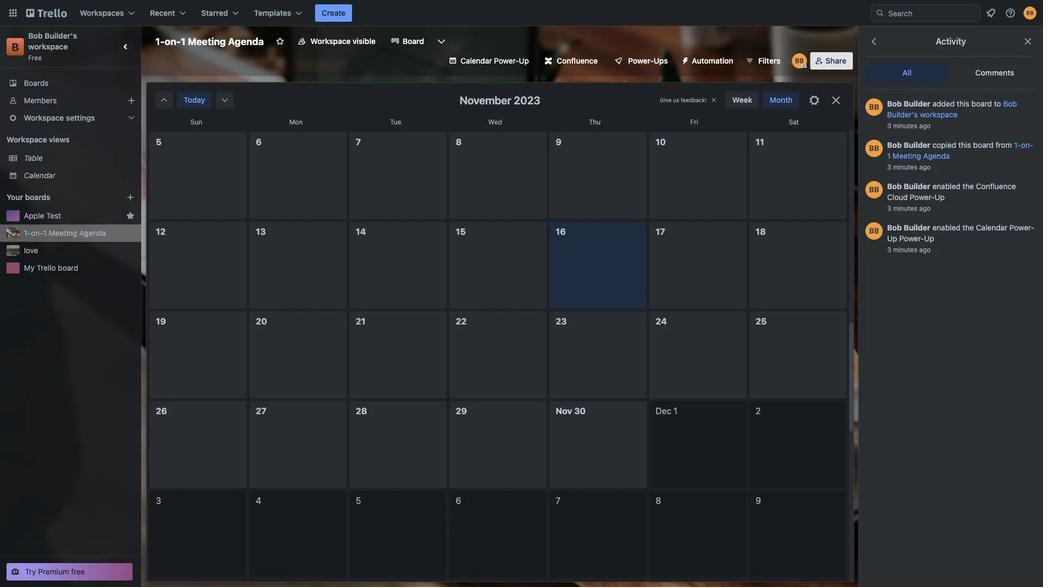 Task type: vqa. For each thing, say whether or not it's contained in the screenshot.


Task type: locate. For each thing, give the bounding box(es) containing it.
3 minutes ago for added this board to
[[888, 122, 931, 129]]

from
[[996, 141, 1013, 150]]

templates
[[254, 8, 291, 17]]

enabled inside 'enabled the calendar power- up power-up'
[[933, 223, 961, 232]]

agenda down copied
[[924, 151, 951, 160]]

workspaces button
[[73, 4, 141, 22]]

1 enabled from the top
[[933, 182, 961, 191]]

2 horizontal spatial 1-
[[1015, 141, 1022, 150]]

bob builder for up
[[888, 223, 931, 232]]

0 vertical spatial sm image
[[677, 52, 692, 67]]

november
[[460, 94, 512, 106]]

1 vertical spatial bob builder (bobbuilder40) image
[[866, 98, 883, 116]]

free
[[28, 54, 42, 61]]

calendar power-up link
[[442, 52, 536, 70]]

1 vertical spatial bob builder (bobbuilder40) image
[[866, 140, 883, 157]]

builder's down the all link
[[888, 110, 918, 119]]

workspace up free
[[28, 42, 68, 51]]

calendar inside calendar power-up link
[[461, 56, 492, 65]]

automation
[[692, 56, 734, 65]]

confluence button
[[539, 52, 605, 70]]

0 vertical spatial 1-on-1 meeting agenda
[[155, 35, 264, 47]]

enabled down 1-on- 1 meeting agenda
[[933, 182, 961, 191]]

1 horizontal spatial sm image
[[677, 52, 692, 67]]

0 vertical spatial workspace
[[28, 42, 68, 51]]

1 minutes from the top
[[894, 122, 918, 129]]

ago for enabled the calendar power- up power-up
[[920, 246, 931, 253]]

the for confluence
[[963, 182, 975, 191]]

workspace
[[28, 42, 68, 51], [920, 110, 958, 119]]

on- inside 1-on- 1 meeting agenda
[[1022, 141, 1034, 150]]

calendar for calendar power-up
[[461, 56, 492, 65]]

1 up cloud
[[888, 151, 891, 160]]

1 vertical spatial this
[[959, 141, 972, 150]]

agenda inside 1-on- 1 meeting agenda
[[924, 151, 951, 160]]

10
[[656, 137, 666, 147]]

1 horizontal spatial meeting
[[188, 35, 226, 47]]

1-on-1 meeting agenda down apple test link
[[24, 229, 106, 238]]

4
[[256, 496, 261, 506]]

bob builder's workspace link up free
[[28, 31, 79, 51]]

bob up cloud
[[888, 182, 902, 191]]

2 vertical spatial bob builder (bobbuilder40) image
[[866, 181, 883, 198]]

0 vertical spatial bob builder
[[888, 182, 931, 191]]

agenda inside text box
[[228, 35, 264, 47]]

try premium free
[[25, 567, 85, 576]]

workspace settings button
[[0, 109, 141, 127]]

7
[[356, 137, 361, 147], [556, 496, 561, 506]]

0 vertical spatial enabled
[[933, 182, 961, 191]]

bob builder's workspace
[[888, 99, 1018, 119]]

bob builder added this board to
[[888, 99, 1004, 108]]

0 horizontal spatial 6
[[256, 137, 262, 147]]

b
[[12, 40, 19, 53]]

automation button
[[677, 52, 740, 70]]

0 horizontal spatial 1-
[[24, 229, 31, 238]]

share
[[826, 56, 847, 65]]

2 3 minutes ago from the top
[[888, 163, 931, 171]]

0 horizontal spatial 7
[[356, 137, 361, 147]]

ago down bob builder copied this board from
[[920, 163, 931, 171]]

0 vertical spatial calendar
[[461, 56, 492, 65]]

27
[[256, 406, 267, 416]]

builder left copied
[[904, 141, 931, 150]]

sm image
[[159, 95, 170, 105]]

0 vertical spatial the
[[963, 182, 975, 191]]

1 vertical spatial calendar
[[24, 171, 55, 180]]

0 horizontal spatial builder's
[[45, 31, 77, 40]]

ago down enabled the confluence cloud power-up
[[920, 204, 931, 212]]

the down 1-on- 1 meeting agenda
[[963, 182, 975, 191]]

2 vertical spatial bob builder (bobbuilder40) image
[[866, 222, 883, 240]]

nov 30
[[556, 406, 586, 416]]

2 vertical spatial workspace
[[7, 135, 47, 144]]

1 vertical spatial board
[[974, 141, 994, 150]]

confluence right confluence icon
[[557, 56, 598, 65]]

builder up cloud
[[904, 182, 931, 191]]

workspace inside bob builder's workspace free
[[28, 42, 68, 51]]

power-
[[494, 56, 519, 65], [629, 56, 654, 65], [910, 193, 935, 202], [1010, 223, 1035, 232], [900, 234, 925, 243]]

1 vertical spatial 1-
[[1015, 141, 1022, 150]]

0 vertical spatial on-
[[165, 35, 181, 47]]

up
[[519, 56, 529, 65], [935, 193, 945, 202], [888, 234, 898, 243], [925, 234, 935, 243]]

filters button
[[742, 52, 784, 70]]

0 horizontal spatial confluence
[[557, 56, 598, 65]]

Board name text field
[[150, 33, 269, 50]]

1 horizontal spatial workspace
[[920, 110, 958, 119]]

0 horizontal spatial 5
[[156, 137, 162, 147]]

0 vertical spatial 8
[[456, 137, 462, 147]]

1- inside 1-on- 1 meeting agenda
[[1015, 141, 1022, 150]]

0 vertical spatial builder's
[[45, 31, 77, 40]]

meeting inside 1-on-1 meeting agenda text box
[[188, 35, 226, 47]]

love link
[[24, 245, 135, 256]]

recent
[[150, 8, 175, 17]]

1 horizontal spatial builder's
[[888, 110, 918, 119]]

bob builder (bobbuilder40) image
[[1024, 7, 1037, 20], [866, 98, 883, 116], [866, 222, 883, 240]]

enabled inside enabled the confluence cloud power-up
[[933, 182, 961, 191]]

workspace
[[311, 37, 351, 46], [24, 113, 64, 122], [7, 135, 47, 144]]

calendar down table
[[24, 171, 55, 180]]

builder down cloud
[[904, 223, 931, 232]]

bob builder
[[888, 182, 931, 191], [888, 223, 931, 232]]

3 minutes ago
[[888, 122, 931, 129], [888, 163, 931, 171], [888, 204, 931, 212], [888, 246, 931, 253]]

2 vertical spatial on-
[[31, 229, 43, 238]]

2 vertical spatial agenda
[[79, 229, 106, 238]]

3 minutes ago for copied this board from
[[888, 163, 931, 171]]

builder's for bob builder's workspace free
[[45, 31, 77, 40]]

board left from
[[974, 141, 994, 150]]

enabled down enabled the confluence cloud power-up
[[933, 223, 961, 232]]

2 vertical spatial meeting
[[49, 229, 77, 238]]

confluence inside enabled the confluence cloud power-up
[[977, 182, 1017, 191]]

0 vertical spatial this
[[957, 99, 970, 108]]

2 horizontal spatial calendar
[[977, 223, 1008, 232]]

on- down apple
[[31, 229, 43, 238]]

calendar inside calendar link
[[24, 171, 55, 180]]

0 vertical spatial 9
[[556, 137, 562, 147]]

2 builder from the top
[[904, 141, 931, 150]]

bob builder up cloud
[[888, 182, 931, 191]]

bob builder (bobbuilder40) image
[[792, 53, 808, 68], [866, 140, 883, 157], [866, 181, 883, 198]]

on- right from
[[1022, 141, 1034, 150]]

1 horizontal spatial 1-on-1 meeting agenda
[[155, 35, 264, 47]]

1-on-1 meeting agenda down starred
[[155, 35, 264, 47]]

agenda for 1-on- 1 meeting agenda link in the right of the page
[[924, 151, 951, 160]]

workspace down members
[[24, 113, 64, 122]]

your boards with 4 items element
[[7, 191, 110, 204]]

ago for enabled the confluence cloud power-up
[[920, 204, 931, 212]]

up up 'enabled the calendar power- up power-up'
[[935, 193, 945, 202]]

boards
[[25, 193, 50, 202]]

the inside enabled the confluence cloud power-up
[[963, 182, 975, 191]]

bob builder down cloud
[[888, 223, 931, 232]]

1 horizontal spatial 7
[[556, 496, 561, 506]]

4 ago from the top
[[920, 246, 931, 253]]

this for added
[[957, 99, 970, 108]]

0 vertical spatial bob builder (bobbuilder40) image
[[1024, 7, 1037, 20]]

up down cloud
[[888, 234, 898, 243]]

1 vertical spatial workspace
[[920, 110, 958, 119]]

1 vertical spatial meeting
[[893, 151, 922, 160]]

open information menu image
[[1006, 8, 1017, 18]]

builder's inside bob builder's workspace free
[[45, 31, 77, 40]]

2 vertical spatial 1-
[[24, 229, 31, 238]]

2 the from the top
[[963, 223, 975, 232]]

0 vertical spatial 5
[[156, 137, 162, 147]]

0 horizontal spatial calendar
[[24, 171, 55, 180]]

0 vertical spatial 1-
[[155, 35, 165, 47]]

4 3 minutes ago from the top
[[888, 246, 931, 253]]

board left the to
[[972, 99, 993, 108]]

0 horizontal spatial 1-on-1 meeting agenda
[[24, 229, 106, 238]]

calendar link
[[24, 170, 135, 181]]

1 vertical spatial on-
[[1022, 141, 1034, 150]]

meeting down test in the left top of the page
[[49, 229, 77, 238]]

0 vertical spatial agenda
[[228, 35, 264, 47]]

builder's down back to home image
[[45, 31, 77, 40]]

board link
[[385, 33, 431, 50]]

added
[[933, 99, 955, 108]]

0 horizontal spatial 8
[[456, 137, 462, 147]]

bob inside bob builder's workspace
[[1004, 99, 1018, 108]]

2 vertical spatial calendar
[[977, 223, 1008, 232]]

3
[[888, 122, 892, 129], [888, 163, 892, 171], [888, 204, 892, 212], [888, 246, 892, 253], [156, 496, 161, 506]]

workspace inside button
[[311, 37, 351, 46]]

0 notifications image
[[985, 7, 998, 20]]

0 horizontal spatial agenda
[[79, 229, 106, 238]]

1 horizontal spatial calendar
[[461, 56, 492, 65]]

0 horizontal spatial workspace
[[28, 42, 68, 51]]

sat
[[789, 118, 799, 126]]

bob builder (bobbuilder40) image for added this board to
[[866, 98, 883, 116]]

builder
[[904, 99, 931, 108], [904, 141, 931, 150], [904, 182, 931, 191], [904, 223, 931, 232]]

ago down 'enabled the calendar power- up power-up'
[[920, 246, 931, 253]]

3 minutes from the top
[[894, 204, 918, 212]]

this right copied
[[959, 141, 972, 150]]

1 horizontal spatial 5
[[356, 496, 361, 506]]

agenda left star or unstar board icon
[[228, 35, 264, 47]]

3 minutes ago for enabled the calendar power- up power-up
[[888, 246, 931, 253]]

1- for 1-on-1 meeting agenda link
[[24, 229, 31, 238]]

5
[[156, 137, 162, 147], [356, 496, 361, 506]]

calendar down enabled the confluence cloud power-up
[[977, 223, 1008, 232]]

1 vertical spatial 1-on-1 meeting agenda
[[24, 229, 106, 238]]

workspace up table
[[7, 135, 47, 144]]

workspace for workspace settings
[[24, 113, 64, 122]]

agenda up love link
[[79, 229, 106, 238]]

1 the from the top
[[963, 182, 975, 191]]

3 3 minutes ago from the top
[[888, 204, 931, 212]]

the down enabled the confluence cloud power-up
[[963, 223, 975, 232]]

on- for 1-on-1 meeting agenda link
[[31, 229, 43, 238]]

0 vertical spatial 7
[[356, 137, 361, 147]]

1 bob builder from the top
[[888, 182, 931, 191]]

on- down recent dropdown button
[[165, 35, 181, 47]]

1 horizontal spatial confluence
[[977, 182, 1017, 191]]

bob up free
[[28, 31, 43, 40]]

calendar up november
[[461, 56, 492, 65]]

22
[[456, 316, 467, 326]]

0 vertical spatial 6
[[256, 137, 262, 147]]

share button
[[811, 52, 854, 70]]

boards
[[24, 79, 49, 88]]

1- right from
[[1015, 141, 1022, 150]]

0 vertical spatial meeting
[[188, 35, 226, 47]]

sm image
[[677, 52, 692, 67], [219, 95, 230, 105]]

1 vertical spatial agenda
[[924, 151, 951, 160]]

confluence down from
[[977, 182, 1017, 191]]

us
[[674, 97, 680, 103]]

1-
[[155, 35, 165, 47], [1015, 141, 1022, 150], [24, 229, 31, 238]]

calendar for calendar
[[24, 171, 55, 180]]

23
[[556, 316, 567, 326]]

up down enabled the confluence cloud power-up
[[925, 234, 935, 243]]

0 horizontal spatial on-
[[31, 229, 43, 238]]

0 vertical spatial confluence
[[557, 56, 598, 65]]

1 horizontal spatial 8
[[656, 496, 662, 506]]

meeting up cloud
[[893, 151, 922, 160]]

1- inside text box
[[155, 35, 165, 47]]

minutes
[[894, 122, 918, 129], [894, 163, 918, 171], [894, 204, 918, 212], [894, 246, 918, 253]]

1 vertical spatial confluence
[[977, 182, 1017, 191]]

meeting inside 1-on- 1 meeting agenda
[[893, 151, 922, 160]]

1 horizontal spatial 9
[[756, 496, 762, 506]]

0 horizontal spatial 9
[[556, 137, 562, 147]]

on- for 1-on- 1 meeting agenda link in the right of the page
[[1022, 141, 1034, 150]]

25
[[756, 316, 767, 326]]

1- down recent
[[155, 35, 165, 47]]

2 bob builder from the top
[[888, 223, 931, 232]]

19
[[156, 316, 166, 326]]

1 horizontal spatial 6
[[456, 496, 461, 506]]

love
[[24, 246, 38, 255]]

bob right the to
[[1004, 99, 1018, 108]]

1 vertical spatial bob builder
[[888, 223, 931, 232]]

enabled for up
[[933, 182, 961, 191]]

bob builder's workspace link up bob builder copied this board from
[[888, 99, 1018, 119]]

builder's inside bob builder's workspace
[[888, 110, 918, 119]]

1-on- 1 meeting agenda
[[888, 141, 1034, 160]]

4 minutes from the top
[[894, 246, 918, 253]]

this member is an admin of this board. image
[[802, 64, 807, 68]]

star or unstar board image
[[276, 37, 285, 46]]

1 right dec
[[674, 406, 678, 416]]

give us feedback!
[[660, 97, 707, 103]]

workspace inside bob builder's workspace
[[920, 110, 958, 119]]

1 horizontal spatial 1-
[[155, 35, 165, 47]]

bob left copied
[[888, 141, 902, 150]]

3 ago from the top
[[920, 204, 931, 212]]

1 ago from the top
[[920, 122, 931, 129]]

workspaces
[[80, 8, 124, 17]]

1-on-1 meeting agenda inside text box
[[155, 35, 264, 47]]

meeting inside 1-on-1 meeting agenda link
[[49, 229, 77, 238]]

1 3 minutes ago from the top
[[888, 122, 931, 129]]

29
[[456, 406, 467, 416]]

2023
[[514, 94, 541, 106]]

bob builder (bobbuilder40) image inside primary element
[[1024, 7, 1037, 20]]

0 vertical spatial board
[[972, 99, 993, 108]]

0 vertical spatial bob builder's workspace link
[[28, 31, 79, 51]]

board down love link
[[58, 263, 78, 272]]

workspace down create button
[[311, 37, 351, 46]]

2 minutes from the top
[[894, 163, 918, 171]]

1 vertical spatial the
[[963, 223, 975, 232]]

1 down recent dropdown button
[[181, 35, 186, 47]]

2 horizontal spatial on-
[[1022, 141, 1034, 150]]

customize views image
[[436, 36, 447, 47]]

1 horizontal spatial bob builder's workspace link
[[888, 99, 1018, 119]]

workspace visible
[[311, 37, 376, 46]]

1
[[181, 35, 186, 47], [888, 151, 891, 160], [43, 229, 47, 238], [674, 406, 678, 416]]

3 for enabled the calendar power- up power-up
[[888, 246, 892, 253]]

give us feedback! link
[[660, 97, 707, 103]]

calendar
[[461, 56, 492, 65], [24, 171, 55, 180], [977, 223, 1008, 232]]

0 vertical spatial workspace
[[311, 37, 351, 46]]

1 vertical spatial 7
[[556, 496, 561, 506]]

builder left the added
[[904, 99, 931, 108]]

meeting down starred
[[188, 35, 226, 47]]

cloud
[[888, 193, 908, 202]]

1 vertical spatial enabled
[[933, 223, 961, 232]]

1-on-1 meeting agenda link
[[24, 228, 135, 239]]

confluence inside button
[[557, 56, 598, 65]]

1 vertical spatial bob builder's workspace link
[[888, 99, 1018, 119]]

1 horizontal spatial on-
[[165, 35, 181, 47]]

workspace down the added
[[920, 110, 958, 119]]

1 horizontal spatial agenda
[[228, 35, 264, 47]]

the inside 'enabled the calendar power- up power-up'
[[963, 223, 975, 232]]

1- up love
[[24, 229, 31, 238]]

1 vertical spatial builder's
[[888, 110, 918, 119]]

this right the added
[[957, 99, 970, 108]]

workspace inside popup button
[[24, 113, 64, 122]]

1 vertical spatial sm image
[[219, 95, 230, 105]]

2 ago from the top
[[920, 163, 931, 171]]

board
[[972, 99, 993, 108], [974, 141, 994, 150], [58, 263, 78, 272]]

1 vertical spatial workspace
[[24, 113, 64, 122]]

2 horizontal spatial agenda
[[924, 151, 951, 160]]

up inside enabled the confluence cloud power-up
[[935, 193, 945, 202]]

ago
[[920, 122, 931, 129], [920, 163, 931, 171], [920, 204, 931, 212], [920, 246, 931, 253]]

enabled
[[933, 182, 961, 191], [933, 223, 961, 232]]

6
[[256, 137, 262, 147], [456, 496, 461, 506]]

recent button
[[144, 4, 193, 22]]

0 horizontal spatial meeting
[[49, 229, 77, 238]]

2 horizontal spatial meeting
[[893, 151, 922, 160]]

ago down 'bob builder added this board to'
[[920, 122, 931, 129]]

2 enabled from the top
[[933, 223, 961, 232]]



Task type: describe. For each thing, give the bounding box(es) containing it.
table link
[[24, 153, 135, 164]]

november 2023
[[460, 94, 541, 106]]

starred
[[201, 8, 228, 17]]

nov
[[556, 406, 573, 416]]

ago for added this board to
[[920, 122, 931, 129]]

1 inside text box
[[181, 35, 186, 47]]

starred icon image
[[126, 211, 135, 220]]

your
[[7, 193, 23, 202]]

create
[[322, 8, 346, 17]]

visible
[[353, 37, 376, 46]]

workspace for workspace visible
[[311, 37, 351, 46]]

bob builder (bobbuilder40) image for enabled the calendar power- up power-up
[[866, 222, 883, 240]]

add board image
[[126, 193, 135, 202]]

on- inside text box
[[165, 35, 181, 47]]

week button
[[726, 91, 759, 109]]

members link
[[0, 92, 141, 109]]

mon
[[290, 118, 303, 126]]

power- inside button
[[629, 56, 654, 65]]

bob down cloud
[[888, 223, 902, 232]]

premium
[[38, 567, 69, 576]]

15
[[456, 226, 466, 237]]

3 for enabled the confluence cloud power-up
[[888, 204, 892, 212]]

1- for 1-on- 1 meeting agenda link in the right of the page
[[1015, 141, 1022, 150]]

bob inside bob builder's workspace free
[[28, 31, 43, 40]]

bob builder copied this board from
[[888, 141, 1015, 150]]

this for copied
[[959, 141, 972, 150]]

week
[[733, 95, 753, 104]]

workspace for workspace views
[[7, 135, 47, 144]]

test
[[46, 211, 61, 220]]

members
[[24, 96, 57, 105]]

all link
[[866, 63, 949, 83]]

1 down apple test
[[43, 229, 47, 238]]

my trello board link
[[24, 263, 135, 273]]

2
[[756, 406, 761, 416]]

bob builder's workspace free
[[28, 31, 79, 61]]

minutes for enabled the confluence cloud power-up
[[894, 204, 918, 212]]

tue
[[390, 118, 401, 126]]

my trello board
[[24, 263, 78, 272]]

2 vertical spatial board
[[58, 263, 78, 272]]

1-on- 1 meeting agenda link
[[888, 141, 1034, 160]]

21
[[356, 316, 366, 326]]

3 minutes ago for enabled the confluence cloud power-up
[[888, 204, 931, 212]]

meeting for 1-on- 1 meeting agenda link in the right of the page
[[893, 151, 922, 160]]

0 vertical spatial bob builder (bobbuilder40) image
[[792, 53, 808, 68]]

12
[[156, 226, 166, 237]]

try
[[25, 567, 36, 576]]

13
[[256, 226, 266, 237]]

table
[[24, 154, 43, 163]]

workspace visible button
[[291, 33, 382, 50]]

create button
[[315, 4, 352, 22]]

4 builder from the top
[[904, 223, 931, 232]]

to
[[995, 99, 1002, 108]]

1 vertical spatial 9
[[756, 496, 762, 506]]

primary element
[[0, 0, 1044, 26]]

30
[[575, 406, 586, 416]]

activity
[[936, 36, 967, 46]]

14
[[356, 226, 366, 237]]

confluence icon image
[[545, 57, 553, 65]]

minutes for copied this board from
[[894, 163, 918, 171]]

sun
[[191, 118, 202, 126]]

comments
[[976, 68, 1015, 77]]

3 for added this board to
[[888, 122, 892, 129]]

1 vertical spatial 6
[[456, 496, 461, 506]]

calendar inside 'enabled the calendar power- up power-up'
[[977, 223, 1008, 232]]

enabled the calendar power- up power-up
[[888, 223, 1035, 243]]

minutes for added this board to
[[894, 122, 918, 129]]

builder's for bob builder's workspace
[[888, 110, 918, 119]]

dec 1
[[656, 406, 678, 416]]

1 vertical spatial 8
[[656, 496, 662, 506]]

apple
[[24, 211, 44, 220]]

17
[[656, 226, 666, 237]]

free
[[71, 567, 85, 576]]

0 horizontal spatial bob builder's workspace link
[[28, 31, 79, 51]]

1 vertical spatial 5
[[356, 496, 361, 506]]

dec
[[656, 406, 672, 416]]

filters
[[759, 56, 781, 65]]

give
[[660, 97, 672, 103]]

3 for copied this board from
[[888, 163, 892, 171]]

trello
[[37, 263, 56, 272]]

28
[[356, 406, 367, 416]]

Search field
[[885, 5, 980, 21]]

fri
[[691, 118, 699, 126]]

agenda for 1-on-1 meeting agenda link
[[79, 229, 106, 238]]

0 horizontal spatial sm image
[[219, 95, 230, 105]]

starred button
[[195, 4, 246, 22]]

power-ups
[[629, 56, 668, 65]]

board for to
[[972, 99, 993, 108]]

bob down the all link
[[888, 99, 902, 108]]

all
[[903, 68, 912, 77]]

1 inside 1-on- 1 meeting agenda
[[888, 151, 891, 160]]

apple test link
[[24, 210, 122, 221]]

meeting for 1-on-1 meeting agenda link
[[49, 229, 77, 238]]

board
[[403, 37, 424, 46]]

minutes for enabled the calendar power- up power-up
[[894, 246, 918, 253]]

11
[[756, 137, 765, 147]]

board for from
[[974, 141, 994, 150]]

26
[[156, 406, 167, 416]]

enabled for power-
[[933, 223, 961, 232]]

comments link
[[954, 63, 1037, 83]]

workspace for bob builder's workspace
[[920, 110, 958, 119]]

workspace for bob builder's workspace free
[[28, 42, 68, 51]]

workspace settings
[[24, 113, 95, 122]]

18
[[756, 226, 766, 237]]

sm image inside automation button
[[677, 52, 692, 67]]

bob builder (bobbuilder40) image for enabled the confluence cloud power-up
[[866, 181, 883, 198]]

back to home image
[[26, 4, 67, 22]]

power-ups button
[[607, 52, 675, 70]]

search image
[[876, 9, 885, 17]]

calendar power-up
[[461, 56, 529, 65]]

24
[[656, 316, 667, 326]]

power- inside enabled the confluence cloud power-up
[[910, 193, 935, 202]]

bob builder (bobbuilder40) image for copied this board from
[[866, 140, 883, 157]]

3 builder from the top
[[904, 182, 931, 191]]

settings
[[66, 113, 95, 122]]

your boards
[[7, 193, 50, 202]]

bob builder for power-
[[888, 182, 931, 191]]

enabled the confluence cloud power-up
[[888, 182, 1017, 202]]

ago for copied this board from
[[920, 163, 931, 171]]

thu
[[589, 118, 601, 126]]

up left confluence icon
[[519, 56, 529, 65]]

1 builder from the top
[[904, 99, 931, 108]]

the for calendar
[[963, 223, 975, 232]]

workspace navigation collapse icon image
[[119, 39, 134, 54]]

b link
[[7, 38, 24, 55]]

apple test
[[24, 211, 61, 220]]

templates button
[[248, 4, 309, 22]]

16
[[556, 226, 566, 237]]

boards link
[[0, 74, 141, 92]]



